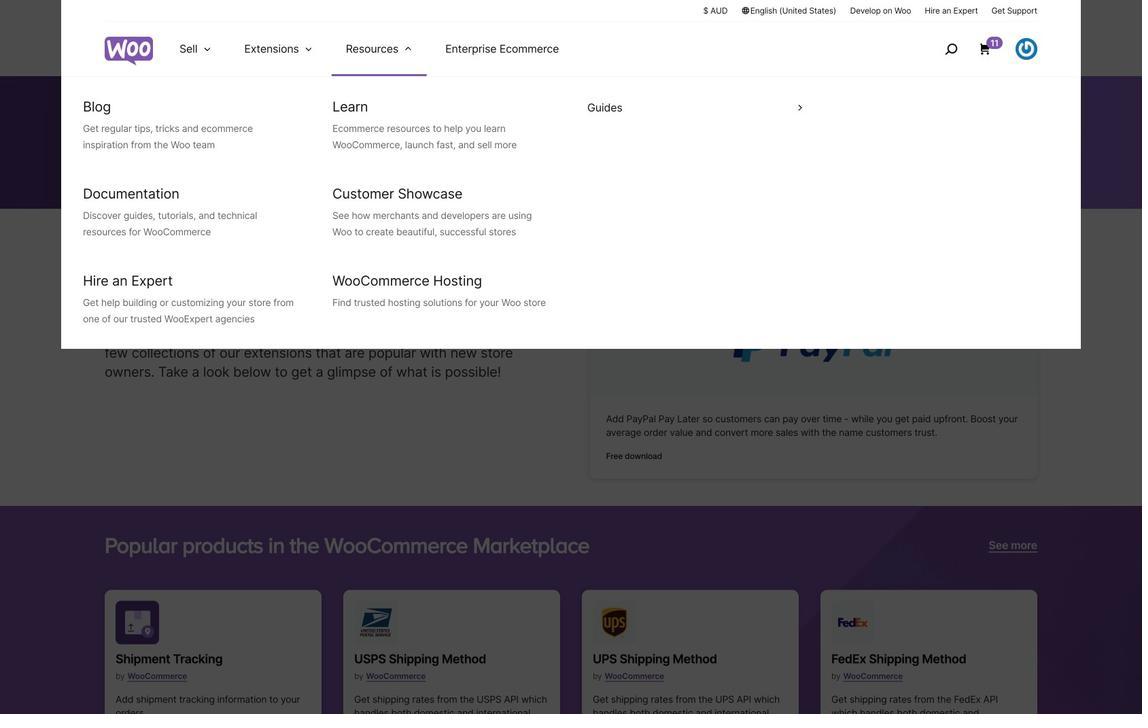 Task type: describe. For each thing, give the bounding box(es) containing it.
search image
[[941, 38, 962, 60]]

open account menu image
[[1016, 38, 1038, 60]]

service navigation menu element
[[916, 27, 1038, 71]]



Task type: vqa. For each thing, say whether or not it's contained in the screenshot.
Search image
yes



